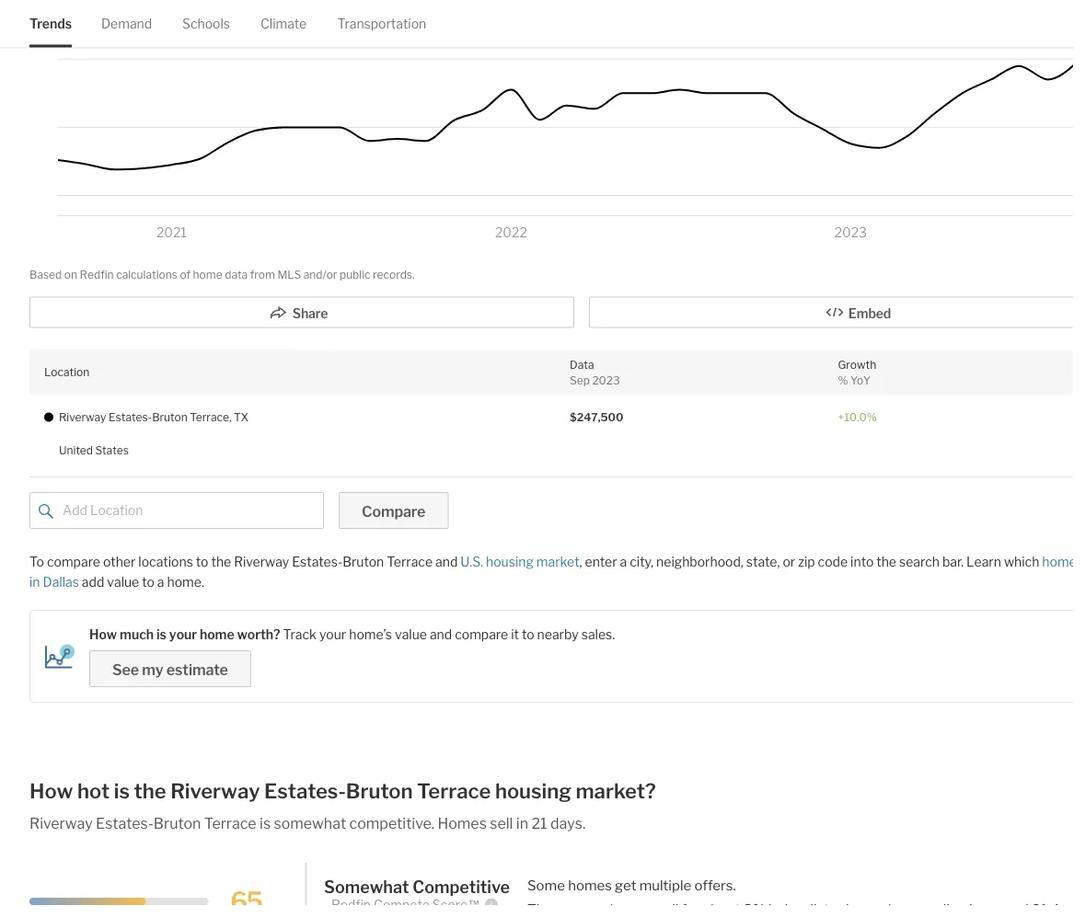 Task type: describe. For each thing, give the bounding box(es) containing it.
see my estimate
[[112, 661, 228, 679]]

tx
[[234, 411, 249, 424]]

1 horizontal spatial value
[[395, 627, 427, 642]]

yoy
[[851, 374, 871, 387]]

embed button
[[589, 297, 1074, 328]]

2 your from the left
[[319, 627, 346, 642]]

u.s. housing market link
[[461, 554, 580, 570]]

share
[[292, 305, 328, 321]]

homes
[[438, 815, 487, 833]]

2 horizontal spatial the
[[877, 554, 897, 570]]

it
[[511, 627, 519, 642]]

compare
[[362, 502, 426, 520]]

into
[[851, 554, 874, 570]]

growth
[[838, 358, 877, 372]]

which
[[1004, 554, 1040, 570]]

some homes get multiple offers.
[[527, 877, 736, 894]]

learn
[[967, 554, 1001, 570]]

estates- up states
[[109, 411, 152, 424]]

bar.
[[943, 554, 964, 570]]

riverway estates-bruton terrace, tx
[[59, 411, 249, 424]]

united
[[59, 444, 93, 458]]

0 vertical spatial value
[[107, 574, 139, 590]]

somewhat
[[274, 815, 346, 833]]

2 vertical spatial home
[[200, 627, 234, 642]]

on
[[64, 268, 77, 281]]

$247,500
[[570, 411, 624, 424]]

2 vertical spatial terrace
[[204, 815, 256, 833]]

my
[[142, 661, 163, 679]]

wrapper image
[[39, 504, 53, 519]]

1 horizontal spatial compare
[[455, 627, 508, 642]]

how hot is the riverway estates-bruton terrace housing market?
[[29, 779, 656, 804]]

market
[[537, 554, 580, 570]]

city,
[[630, 554, 654, 570]]

climate
[[260, 16, 307, 31]]

zip
[[798, 554, 815, 570]]

code
[[818, 554, 848, 570]]

somewhat
[[324, 877, 409, 898]]

competitive
[[413, 877, 510, 898]]

enter
[[585, 554, 617, 570]]

states
[[95, 444, 129, 458]]

0 vertical spatial home
[[193, 268, 222, 281]]

and for u.s.
[[435, 554, 458, 570]]

somewhat competitive
[[324, 877, 510, 898]]

redfin
[[80, 268, 114, 281]]

is for your
[[157, 627, 167, 642]]

days.
[[550, 815, 586, 833]]

estimate
[[166, 661, 228, 679]]

get
[[615, 877, 637, 894]]

united states
[[59, 444, 129, 458]]

from
[[250, 268, 275, 281]]

nearby
[[537, 627, 579, 642]]

transportation link
[[337, 0, 426, 47]]

how much is your home worth? track your home's value and compare it to nearby sales.
[[89, 627, 615, 642]]

and for compare
[[430, 627, 452, 642]]

transportation
[[337, 16, 426, 31]]

locations
[[138, 554, 193, 570]]

0 vertical spatial housing
[[486, 554, 534, 570]]

0 horizontal spatial the
[[134, 779, 166, 804]]

sell
[[490, 815, 513, 833]]

home.
[[167, 574, 204, 590]]

worth?
[[237, 627, 280, 642]]

public
[[340, 268, 371, 281]]

0 horizontal spatial compare
[[47, 554, 100, 570]]

calculations
[[116, 268, 178, 281]]

see
[[112, 661, 139, 679]]

demand link
[[101, 0, 152, 47]]

u.s.
[[461, 554, 483, 570]]

Add Location search field
[[29, 492, 324, 529]]

records.
[[373, 268, 415, 281]]

homes
[[568, 877, 612, 894]]

1 your from the left
[[169, 627, 197, 642]]

mls
[[277, 268, 301, 281]]

sales.
[[582, 627, 615, 642]]

location
[[44, 366, 89, 379]]

other
[[103, 554, 136, 570]]

in
[[516, 815, 528, 833]]

much
[[120, 627, 154, 642]]



Task type: vqa. For each thing, say whether or not it's contained in the screenshot.
Compare
yes



Task type: locate. For each thing, give the bounding box(es) containing it.
is
[[157, 627, 167, 642], [114, 779, 130, 804], [260, 815, 271, 833]]

terrace left somewhat at the bottom
[[204, 815, 256, 833]]

0 horizontal spatial to
[[142, 574, 155, 590]]

your right 'track'
[[319, 627, 346, 642]]

home's
[[349, 627, 392, 642]]

0 vertical spatial a
[[620, 554, 627, 570]]

of
[[180, 268, 191, 281]]

1 vertical spatial value
[[395, 627, 427, 642]]

21
[[532, 815, 547, 833]]

data
[[225, 268, 248, 281]]

housing up 21
[[495, 779, 572, 804]]

and
[[435, 554, 458, 570], [430, 627, 452, 642]]

housing
[[486, 554, 534, 570], [495, 779, 572, 804]]

terrace,
[[190, 411, 232, 424]]

market?
[[576, 779, 656, 804]]

a
[[620, 554, 627, 570], [157, 574, 164, 590]]

neighborhood,
[[656, 554, 744, 570]]

track
[[283, 627, 317, 642]]

+10.0%
[[838, 411, 877, 424]]

compare
[[47, 554, 100, 570], [455, 627, 508, 642]]

how left hot
[[29, 779, 73, 804]]

home
[[193, 268, 222, 281], [29, 554, 1074, 590], [200, 627, 234, 642]]

how left much at the bottom left of the page
[[89, 627, 117, 642]]

dallas
[[43, 574, 79, 590]]

0 vertical spatial and
[[435, 554, 458, 570]]

terrace down compare
[[387, 554, 433, 570]]

compare left it
[[455, 627, 508, 642]]

offers.
[[694, 877, 736, 894]]

1 horizontal spatial how
[[89, 627, 117, 642]]

add
[[82, 574, 104, 590]]

estates- up riverway estates-bruton terrace is somewhat competitive. homes sell in 21 days.
[[264, 779, 346, 804]]

1 vertical spatial and
[[430, 627, 452, 642]]

0 horizontal spatial how
[[29, 779, 73, 804]]

based on redfin calculations of home data from mls and/or public records.
[[29, 268, 415, 281]]

0 horizontal spatial a
[[157, 574, 164, 590]]

value
[[107, 574, 139, 590], [395, 627, 427, 642]]

data
[[570, 358, 594, 372]]

1 horizontal spatial is
[[157, 627, 167, 642]]

housing right u.s.
[[486, 554, 534, 570]]

2 horizontal spatial is
[[260, 815, 271, 833]]

estates- up 'track'
[[292, 554, 343, 570]]

is right much at the bottom left of the page
[[157, 627, 167, 642]]

0 horizontal spatial is
[[114, 779, 130, 804]]

riverway estates-bruton terrace is somewhat competitive. homes sell in 21 days.
[[29, 815, 586, 833]]

share button
[[29, 297, 574, 328]]

embed
[[849, 305, 891, 321]]

the right locations
[[211, 554, 231, 570]]

how
[[89, 627, 117, 642], [29, 779, 73, 804]]

0 vertical spatial to
[[196, 554, 208, 570]]

schools
[[182, 16, 230, 31]]

and/or
[[304, 268, 337, 281]]

the right hot
[[134, 779, 166, 804]]

compare up dallas
[[47, 554, 100, 570]]

learn which
[[964, 554, 1042, 570]]

0 horizontal spatial your
[[169, 627, 197, 642]]

1 vertical spatial compare
[[455, 627, 508, 642]]

to
[[196, 554, 208, 570], [142, 574, 155, 590], [522, 627, 534, 642]]

some
[[527, 877, 565, 894]]

schools link
[[182, 0, 230, 47]]

demand
[[101, 16, 152, 31]]

terrace
[[387, 554, 433, 570], [417, 779, 491, 804], [204, 815, 256, 833]]

0 horizontal spatial value
[[107, 574, 139, 590]]

sep
[[570, 374, 590, 387]]

1 horizontal spatial the
[[211, 554, 231, 570]]

%
[[838, 374, 848, 387]]

how for how hot is the riverway estates-bruton terrace housing market?
[[29, 779, 73, 804]]

1 horizontal spatial a
[[620, 554, 627, 570]]

growth % yoy
[[838, 358, 877, 387]]

,
[[580, 554, 582, 570]]

add value to a home.
[[79, 574, 204, 590]]

2 vertical spatial to
[[522, 627, 534, 642]]

the right into
[[877, 554, 897, 570]]

0 vertical spatial how
[[89, 627, 117, 642]]

1 vertical spatial terrace
[[417, 779, 491, 804]]

value down 'other'
[[107, 574, 139, 590]]

2 vertical spatial is
[[260, 815, 271, 833]]

0 vertical spatial is
[[157, 627, 167, 642]]

hot
[[77, 779, 110, 804]]

track home value image
[[45, 645, 75, 669]]

terrace up homes
[[417, 779, 491, 804]]

to right it
[[522, 627, 534, 642]]

climate link
[[260, 0, 307, 47]]

state,
[[746, 554, 780, 570]]

and left u.s.
[[435, 554, 458, 570]]

is left somewhat at the bottom
[[260, 815, 271, 833]]

2023
[[592, 374, 620, 387]]

1 horizontal spatial to
[[196, 554, 208, 570]]

estates-
[[109, 411, 152, 424], [292, 554, 343, 570], [264, 779, 346, 804], [96, 815, 154, 833]]

a left city,
[[620, 554, 627, 570]]

or
[[783, 554, 795, 570]]

1 vertical spatial how
[[29, 779, 73, 804]]

trends link
[[29, 0, 72, 47]]

1 vertical spatial home
[[29, 554, 1074, 590]]

is for the
[[114, 779, 130, 804]]

your up "see my estimate" button
[[169, 627, 197, 642]]

how for how much is your home worth? track your home's value and compare it to nearby sales.
[[89, 627, 117, 642]]

1 vertical spatial to
[[142, 574, 155, 590]]

2 horizontal spatial to
[[522, 627, 534, 642]]

to down locations
[[142, 574, 155, 590]]

your
[[169, 627, 197, 642], [319, 627, 346, 642]]

search
[[899, 554, 940, 570]]

estates- down hot
[[96, 815, 154, 833]]

to compare other locations to the riverway estates-bruton terrace and u.s. housing market , enter a city, neighborhood, state, or zip code into the search bar.
[[29, 554, 964, 570]]

compare button
[[339, 492, 449, 529]]

based
[[29, 268, 62, 281]]

competitive.
[[349, 815, 435, 833]]

bruton
[[152, 411, 188, 424], [343, 554, 384, 570], [346, 779, 413, 804], [154, 815, 201, 833]]

multiple
[[639, 877, 691, 894]]

the
[[211, 554, 231, 570], [877, 554, 897, 570], [134, 779, 166, 804]]

1 vertical spatial a
[[157, 574, 164, 590]]

a down locations
[[157, 574, 164, 590]]

0 vertical spatial terrace
[[387, 554, 433, 570]]

see my estimate button
[[89, 651, 251, 688]]

1 horizontal spatial your
[[319, 627, 346, 642]]

1 vertical spatial housing
[[495, 779, 572, 804]]

and right home's
[[430, 627, 452, 642]]

riverway
[[59, 411, 106, 424], [234, 554, 289, 570], [170, 779, 260, 804], [29, 815, 93, 833]]

data sep 2023
[[570, 358, 620, 387]]

0 vertical spatial compare
[[47, 554, 100, 570]]

value right home's
[[395, 627, 427, 642]]

to
[[29, 554, 44, 570]]

1 vertical spatial is
[[114, 779, 130, 804]]

to up home.
[[196, 554, 208, 570]]

is right hot
[[114, 779, 130, 804]]



